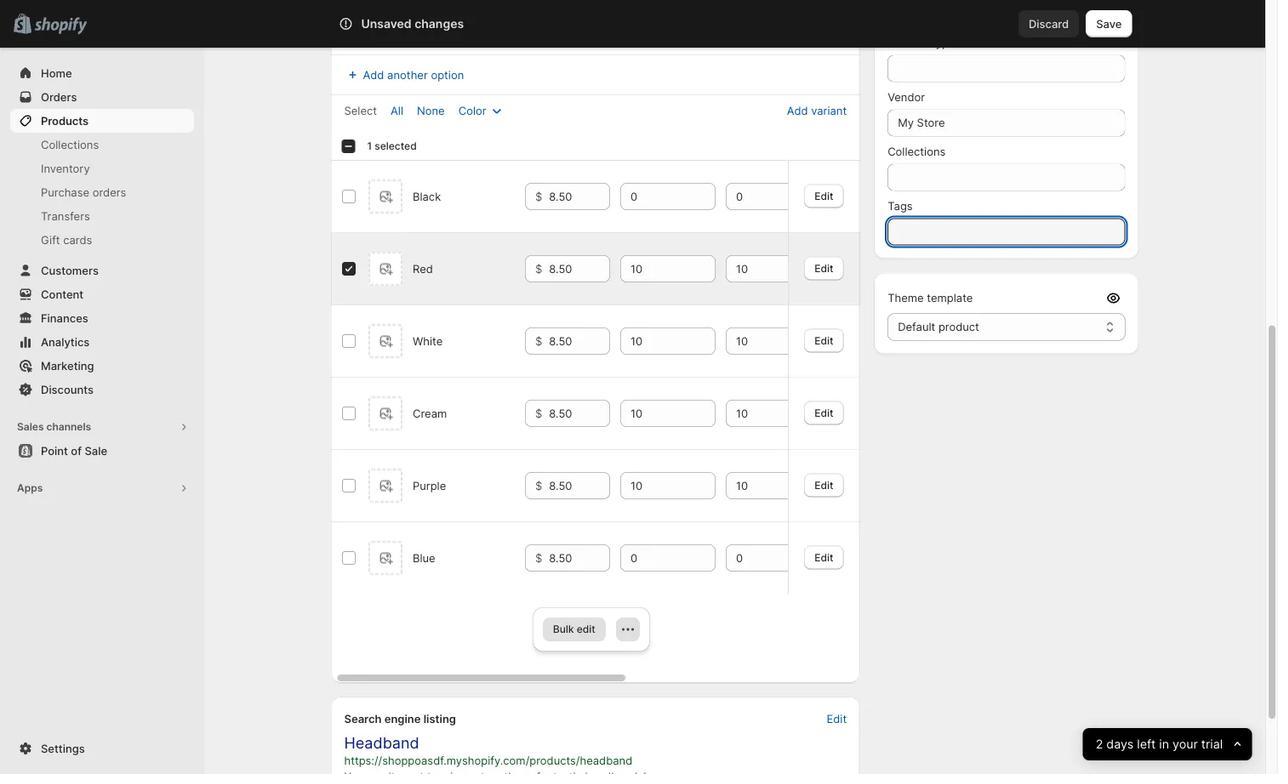 Task type: locate. For each thing, give the bounding box(es) containing it.
0 vertical spatial add
[[363, 68, 384, 81]]

theme template
[[888, 291, 973, 305]]

theme
[[888, 291, 924, 305]]

4 options element from the top
[[412, 407, 447, 420]]

black up another
[[391, 24, 418, 37]]

5 $ from the top
[[535, 479, 542, 492]]

add for add another option
[[363, 68, 384, 81]]

2 options element from the top
[[412, 262, 433, 275]]

0 horizontal spatial add
[[363, 68, 384, 81]]

bulk edit button
[[543, 618, 606, 642]]

options element down selected
[[412, 190, 441, 203]]

add for add variant
[[787, 104, 808, 117]]

$ text field for white
[[549, 328, 610, 355]]

0 horizontal spatial search
[[344, 712, 382, 725]]

options element for $ text field for black
[[412, 190, 441, 203]]

discard button
[[1019, 10, 1079, 37]]

unsaved changes
[[361, 17, 464, 31]]

selected
[[375, 140, 417, 152]]

6 $ from the top
[[535, 551, 542, 565]]

point of sale
[[41, 444, 107, 457]]

search up headband
[[344, 712, 382, 725]]

white
[[412, 334, 442, 348]]

add variant button
[[777, 96, 857, 125]]

1 horizontal spatial add
[[787, 104, 808, 117]]

save button
[[1086, 10, 1132, 37]]

$ text field for blue
[[549, 545, 610, 572]]

0 horizontal spatial red
[[412, 262, 433, 275]]

1 vertical spatial add
[[787, 104, 808, 117]]

color
[[458, 104, 486, 117]]

add left variant
[[787, 104, 808, 117]]

finances
[[41, 311, 88, 325]]

marketing
[[41, 359, 94, 372]]

black down selected
[[412, 190, 441, 203]]

0 vertical spatial $ text field
[[549, 328, 610, 355]]

options element for blue's $ text field
[[412, 551, 435, 565]]

options element containing cream
[[412, 407, 447, 420]]

shopify image
[[34, 17, 87, 34]]

3 $ text field from the top
[[549, 400, 610, 427]]

default product
[[898, 320, 979, 334]]

point
[[41, 444, 68, 457]]

2 $ text field from the top
[[549, 472, 610, 500]]

customers link
[[10, 259, 194, 283]]

None number field
[[620, 183, 690, 210], [725, 183, 795, 210], [620, 255, 690, 283], [725, 255, 795, 283], [620, 328, 690, 355], [725, 328, 795, 355], [620, 400, 690, 427], [725, 400, 795, 427], [620, 472, 690, 500], [725, 472, 795, 500], [620, 545, 690, 572], [725, 545, 795, 572], [620, 183, 690, 210], [725, 183, 795, 210], [620, 255, 690, 283], [725, 255, 795, 283], [620, 328, 690, 355], [725, 328, 795, 355], [620, 400, 690, 427], [725, 400, 795, 427], [620, 472, 690, 500], [725, 472, 795, 500], [620, 545, 690, 572], [725, 545, 795, 572]]

2 days left in your trial button
[[1083, 728, 1252, 761]]

edit for white
[[814, 334, 833, 347]]

edit button for purple
[[804, 473, 843, 497]]

collections up inventory
[[41, 138, 99, 151]]

1 vertical spatial $ text field
[[549, 472, 610, 500]]

vendor
[[888, 91, 925, 104]]

add another option
[[363, 68, 464, 81]]

point of sale button
[[0, 439, 204, 463]]

https://shoppoasdf.myshopify.com/products/headband
[[344, 754, 632, 767]]

analytics
[[41, 335, 90, 348]]

options element containing blue
[[412, 551, 435, 565]]

gift
[[41, 233, 60, 246]]

edit button
[[804, 184, 843, 208], [804, 256, 843, 280], [804, 329, 843, 353], [804, 401, 843, 425], [804, 473, 843, 497], [804, 546, 843, 570], [817, 707, 857, 731]]

1 $ from the top
[[535, 190, 542, 203]]

$ text field
[[549, 328, 610, 355], [549, 472, 610, 500]]

edit for blue
[[814, 551, 833, 564]]

sales channels button
[[10, 415, 194, 439]]

0 horizontal spatial collections
[[41, 138, 99, 151]]

red up white
[[412, 262, 433, 275]]

edit
[[814, 190, 833, 202], [814, 262, 833, 274], [814, 334, 833, 347], [814, 407, 833, 419], [814, 479, 833, 491], [814, 551, 833, 564], [827, 712, 847, 725]]

4 $ from the top
[[535, 407, 542, 420]]

options element containing red
[[412, 262, 433, 275]]

collections down vendor
[[888, 145, 946, 158]]

1 selected
[[367, 140, 417, 152]]

add left another
[[363, 68, 384, 81]]

options element for $ text field associated with red
[[412, 262, 433, 275]]

$ for blue
[[535, 551, 542, 565]]

channels
[[46, 421, 91, 433]]

bulk
[[553, 623, 574, 636]]

5 options element from the top
[[412, 479, 446, 492]]

options element containing black
[[412, 190, 441, 203]]

options element up white
[[412, 262, 433, 275]]

1 $ text field from the top
[[549, 328, 610, 355]]

1 horizontal spatial red
[[438, 24, 457, 37]]

options element for $ text field associated with cream
[[412, 407, 447, 420]]

headband
[[344, 734, 419, 753]]

options element up purple
[[412, 407, 447, 420]]

options element
[[412, 190, 441, 203], [412, 262, 433, 275], [412, 334, 442, 348], [412, 407, 447, 420], [412, 479, 446, 492], [412, 551, 435, 565]]

options element up cream at the bottom left of page
[[412, 334, 442, 348]]

search inside button
[[414, 17, 450, 30]]

edit button for black
[[804, 184, 843, 208]]

search button
[[386, 10, 879, 37]]

listing
[[424, 712, 456, 725]]

$ text field
[[549, 183, 610, 210], [549, 255, 610, 283], [549, 400, 610, 427], [549, 545, 610, 572]]

1 horizontal spatial search
[[414, 17, 450, 30]]

$ for black
[[535, 190, 542, 203]]

options element down cream at the bottom left of page
[[412, 479, 446, 492]]

template
[[927, 291, 973, 305]]

6 options element from the top
[[412, 551, 435, 565]]

2 $ from the top
[[535, 262, 542, 275]]

3 $ from the top
[[535, 334, 542, 348]]

2 $ text field from the top
[[549, 255, 610, 283]]

red up option
[[438, 24, 457, 37]]

1
[[367, 140, 372, 152]]

products
[[41, 114, 89, 127]]

$ text field for cream
[[549, 400, 610, 427]]

trial
[[1201, 737, 1223, 752]]

3 options element from the top
[[412, 334, 442, 348]]

content link
[[10, 283, 194, 306]]

black
[[391, 24, 418, 37], [412, 190, 441, 203]]

$
[[535, 190, 542, 203], [535, 262, 542, 275], [535, 334, 542, 348], [535, 407, 542, 420], [535, 479, 542, 492], [535, 551, 542, 565]]

4 $ text field from the top
[[549, 545, 610, 572]]

your
[[1172, 737, 1198, 752]]

sales
[[17, 421, 44, 433]]

$ text field for black
[[549, 183, 610, 210]]

add variant
[[787, 104, 847, 117]]

sales channels
[[17, 421, 91, 433]]

orders
[[41, 90, 77, 103]]

0 vertical spatial search
[[414, 17, 450, 30]]

search for search engine listing
[[344, 712, 382, 725]]

1 $ text field from the top
[[549, 183, 610, 210]]

unsaved
[[361, 17, 412, 31]]

bulk edit
[[553, 623, 595, 636]]

gift cards link
[[10, 228, 194, 252]]

search
[[414, 17, 450, 30], [344, 712, 382, 725]]

cream
[[412, 407, 447, 420]]

search right unsaved
[[414, 17, 450, 30]]

$ for red
[[535, 262, 542, 275]]

discounts link
[[10, 378, 194, 402]]

discounts
[[41, 383, 94, 396]]

option
[[431, 68, 464, 81]]

1 vertical spatial search
[[344, 712, 382, 725]]

red
[[438, 24, 457, 37], [412, 262, 433, 275]]

$ text field for red
[[549, 255, 610, 283]]

edit
[[577, 623, 595, 636]]

options element down purple
[[412, 551, 435, 565]]

1 options element from the top
[[412, 190, 441, 203]]



Task type: describe. For each thing, give the bounding box(es) containing it.
gift cards
[[41, 233, 92, 246]]

engine
[[384, 712, 421, 725]]

purple
[[412, 479, 446, 492]]

cards
[[63, 233, 92, 246]]

purchase orders
[[41, 186, 126, 199]]

left
[[1137, 737, 1156, 752]]

variant
[[811, 104, 847, 117]]

content
[[41, 288, 84, 301]]

changes
[[415, 17, 464, 31]]

home link
[[10, 61, 194, 85]]

options element containing purple
[[412, 479, 446, 492]]

Tags text field
[[888, 218, 1125, 246]]

none
[[417, 104, 445, 117]]

point of sale link
[[10, 439, 194, 463]]

edit for cream
[[814, 407, 833, 419]]

edit button for cream
[[804, 401, 843, 425]]

Collections text field
[[888, 164, 1125, 191]]

search for search
[[414, 17, 450, 30]]

home
[[41, 66, 72, 80]]

add another option button
[[334, 63, 474, 87]]

finances link
[[10, 306, 194, 330]]

products link
[[10, 109, 194, 133]]

discard
[[1029, 17, 1069, 30]]

another
[[387, 68, 428, 81]]

apps button
[[10, 477, 194, 500]]

color button
[[448, 99, 515, 123]]

settings link
[[10, 737, 194, 761]]

$ for cream
[[535, 407, 542, 420]]

transfers link
[[10, 204, 194, 228]]

1 horizontal spatial collections
[[888, 145, 946, 158]]

sale
[[85, 444, 107, 457]]

collections link
[[10, 133, 194, 157]]

1 vertical spatial black
[[412, 190, 441, 203]]

inventory
[[41, 162, 90, 175]]

none button
[[407, 99, 455, 123]]

save
[[1096, 17, 1122, 30]]

tags
[[888, 200, 913, 213]]

Vendor text field
[[888, 109, 1125, 137]]

search engine listing
[[344, 712, 456, 725]]

blue
[[412, 551, 435, 565]]

options element containing white
[[412, 334, 442, 348]]

orders
[[93, 186, 126, 199]]

edit button for blue
[[804, 546, 843, 570]]

of
[[71, 444, 82, 457]]

purchase
[[41, 186, 89, 199]]

1 vertical spatial red
[[412, 262, 433, 275]]

purchase orders link
[[10, 180, 194, 204]]

apps
[[17, 482, 43, 494]]

edit for purple
[[814, 479, 833, 491]]

headband https://shoppoasdf.myshopify.com/products/headband
[[344, 734, 632, 767]]

product type
[[888, 36, 955, 49]]

$ for white
[[535, 334, 542, 348]]

default
[[898, 320, 935, 334]]

all
[[391, 104, 403, 117]]

0 vertical spatial black
[[391, 24, 418, 37]]

orders link
[[10, 85, 194, 109]]

days
[[1106, 737, 1134, 752]]

edit for black
[[814, 190, 833, 202]]

type
[[932, 36, 955, 49]]

all button
[[380, 99, 414, 123]]

customers
[[41, 264, 99, 277]]

Product type text field
[[888, 55, 1125, 82]]

product
[[888, 36, 929, 49]]

product
[[939, 320, 979, 334]]

select
[[344, 104, 377, 117]]

edit button for white
[[804, 329, 843, 353]]

in
[[1159, 737, 1169, 752]]

marketing link
[[10, 354, 194, 378]]

2 days left in your trial
[[1096, 737, 1223, 752]]

0 vertical spatial red
[[438, 24, 457, 37]]

settings
[[41, 742, 85, 755]]

transfers
[[41, 209, 90, 223]]

analytics link
[[10, 330, 194, 354]]

$ for purple
[[535, 479, 542, 492]]

$ text field for purple
[[549, 472, 610, 500]]

inventory link
[[10, 157, 194, 180]]



Task type: vqa. For each thing, say whether or not it's contained in the screenshot.
store
no



